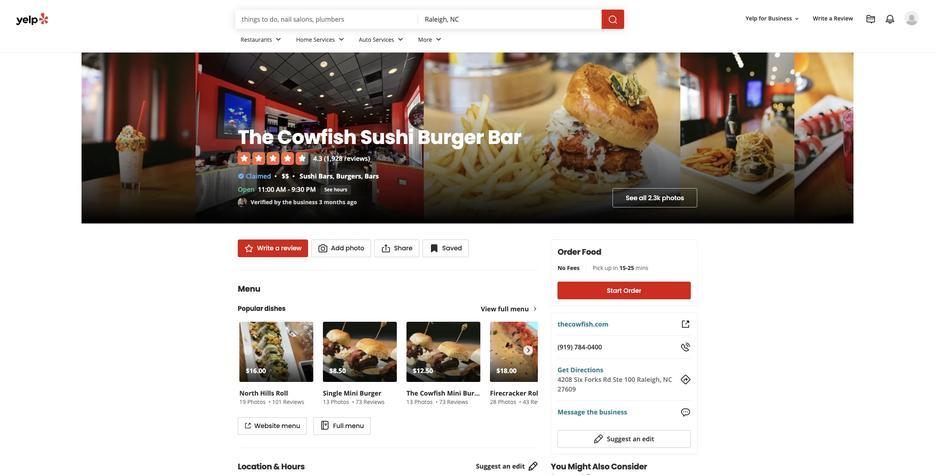 Task type: describe. For each thing, give the bounding box(es) containing it.
menu for full menu
[[345, 422, 364, 431]]

burger inside single mini burger 13 photos
[[360, 389, 381, 398]]

saved button
[[422, 240, 469, 257]]

16 info v2 image
[[585, 475, 592, 476]]

see all 2.3k photos
[[626, 193, 684, 203]]

message the business button
[[557, 408, 627, 417]]

sushi bars link
[[300, 172, 333, 181]]

suggest an edit inside 'button'
[[607, 435, 654, 444]]

yelp for business button
[[742, 11, 803, 26]]

24 message v2 image
[[681, 408, 690, 418]]

write for write a review
[[257, 244, 274, 253]]

cowfish for sushi
[[277, 124, 356, 151]]

website menu
[[254, 422, 300, 431]]

menu element
[[225, 270, 566, 435]]

mini inside single mini burger 13 photos
[[344, 389, 358, 398]]

order inside 'start order' button
[[623, 286, 641, 295]]

24 chevron down v2 image for home services
[[336, 35, 346, 44]]

auto services
[[359, 36, 394, 43]]

single mini burger 13 photos
[[323, 389, 381, 406]]

write a review link
[[238, 240, 308, 257]]

784-
[[574, 343, 587, 352]]

view full menu
[[481, 305, 529, 314]]

claimed
[[246, 172, 271, 181]]

directions
[[570, 366, 603, 375]]

24 directions v2 image
[[681, 375, 690, 385]]

bar
[[488, 124, 521, 151]]

firecracker roll 28 photos
[[490, 389, 540, 406]]

2 bars from the left
[[365, 172, 379, 181]]

yelp
[[746, 15, 757, 22]]

24 phone v2 image
[[681, 343, 690, 352]]

photos inside the "north hills roll 19 photos"
[[247, 398, 266, 406]]

add photo
[[331, 244, 364, 253]]

business categories element
[[234, 29, 919, 52]]

none field near
[[425, 15, 595, 24]]

101
[[272, 398, 282, 406]]

hours
[[334, 186, 347, 193]]

write a review
[[257, 244, 302, 253]]

full menu
[[333, 422, 364, 431]]

north hills roll image
[[239, 322, 313, 382]]

notifications image
[[885, 14, 895, 24]]

see hours link
[[321, 185, 351, 195]]

message
[[557, 408, 585, 417]]

1 bars from the left
[[318, 172, 333, 181]]

get directions link
[[557, 366, 603, 375]]

in
[[613, 264, 618, 272]]

the for the cowfish sushi burger bar
[[238, 124, 274, 151]]

ste
[[613, 376, 622, 384]]

popular dishes
[[238, 304, 286, 314]]

reviews for cowfish
[[447, 398, 468, 406]]

user actions element
[[739, 10, 930, 59]]

the for the cowfish mini burgers 13 photos
[[406, 389, 418, 398]]

months
[[324, 198, 345, 206]]

full menu link
[[313, 418, 371, 435]]

message the business
[[557, 408, 627, 417]]

for
[[759, 15, 767, 22]]

open
[[238, 185, 255, 194]]

an inside the suggest an edit 'button'
[[632, 435, 640, 444]]

(1,928 reviews) link
[[324, 154, 370, 163]]

get directions 4208 six forks rd ste 100 raleigh, nc 27609
[[557, 366, 672, 394]]

none field the find
[[242, 15, 412, 24]]

4.3
[[313, 154, 322, 163]]

website menu link
[[238, 418, 307, 435]]

Find text field
[[242, 15, 412, 24]]

thecowfish.com link
[[557, 320, 608, 329]]

0400
[[587, 343, 602, 352]]

thecowfish.com
[[557, 320, 608, 329]]

a for review
[[829, 15, 832, 22]]

photos inside the cowfish mini burgers 13 photos
[[414, 398, 433, 406]]

saved
[[442, 244, 462, 253]]

pick up in 15-25 mins
[[593, 264, 648, 272]]

0 horizontal spatial sushi
[[300, 172, 317, 181]]

verified by the business 3 months ago
[[251, 198, 357, 206]]

bars link
[[365, 172, 379, 181]]

the cowfish mini burgers image
[[406, 322, 480, 382]]

4.3 star rating image
[[238, 152, 308, 165]]

see all 2.3k photos link
[[613, 188, 697, 208]]

business
[[768, 15, 792, 22]]

roll inside firecracker roll 28 photos
[[528, 389, 540, 398]]

all
[[639, 193, 646, 203]]

write for write a review
[[813, 15, 828, 22]]

suggest inside 'button'
[[607, 435, 631, 444]]

1 horizontal spatial sushi
[[360, 124, 414, 151]]

photo of the cowfish sushi burger bar - raleigh, nc, us. the not-from-buffalo chicken sandwich image
[[424, 53, 680, 224]]

share button
[[374, 240, 419, 257]]

auto
[[359, 36, 371, 43]]

1 vertical spatial suggest an edit
[[476, 462, 525, 471]]

projects image
[[866, 14, 876, 24]]

2 horizontal spatial menu
[[510, 305, 529, 314]]

photos
[[662, 193, 684, 203]]

order food
[[557, 247, 601, 258]]

nc
[[663, 376, 672, 384]]

19
[[239, 398, 246, 406]]

location & hours
[[238, 461, 305, 473]]

full
[[498, 305, 509, 314]]

$$
[[282, 172, 289, 181]]

photos inside single mini burger 13 photos
[[331, 398, 349, 406]]

27609
[[557, 385, 576, 394]]

open 11:00 am - 9:30 pm
[[238, 185, 316, 194]]

16 chevron down v2 image
[[794, 16, 800, 22]]

photo of the cowfish sushi burger bar - raleigh, nc, us. the stout burger image
[[680, 53, 794, 224]]

suggest an edit button
[[557, 430, 690, 448]]

photo of the cowfish sushi burger bar - raleigh, nc, us. the chun-li image
[[794, 53, 909, 224]]

Near text field
[[425, 15, 595, 24]]

fees
[[567, 264, 579, 272]]

see hours
[[324, 186, 347, 193]]

services for auto services
[[373, 36, 394, 43]]

edit inside 'button'
[[642, 435, 654, 444]]

73 reviews for mini
[[439, 398, 468, 406]]

firecracker
[[490, 389, 526, 398]]

3
[[319, 198, 322, 206]]

25
[[627, 264, 634, 272]]

43 reviews
[[523, 398, 552, 406]]

website
[[254, 422, 280, 431]]

(919) 784-0400
[[557, 343, 602, 352]]

$18.00
[[496, 367, 517, 376]]

view
[[481, 305, 496, 314]]

home services
[[296, 36, 335, 43]]

rd
[[603, 376, 611, 384]]

reviews for roll
[[531, 398, 552, 406]]

16 external link v2 image
[[245, 423, 251, 429]]

73 for mini
[[356, 398, 362, 406]]

more link
[[412, 29, 450, 52]]

1 , from the left
[[333, 172, 334, 181]]

no
[[557, 264, 565, 272]]



Task type: vqa. For each thing, say whether or not it's contained in the screenshot.
FIELD
yes



Task type: locate. For each thing, give the bounding box(es) containing it.
reviews left 28
[[447, 398, 468, 406]]

1 horizontal spatial burgers
[[463, 389, 488, 398]]

the inside button
[[587, 408, 597, 417]]

$12.50
[[413, 367, 433, 376]]

suggest an edit up consider
[[607, 435, 654, 444]]

0 horizontal spatial bars
[[318, 172, 333, 181]]

raleigh,
[[637, 376, 661, 384]]

16 claim filled v2 image
[[238, 173, 244, 180]]

1 horizontal spatial none field
[[425, 15, 595, 24]]

1 horizontal spatial business
[[599, 408, 627, 417]]

1 mini from the left
[[344, 389, 358, 398]]

1 vertical spatial edit
[[512, 462, 525, 471]]

1 73 reviews from the left
[[356, 398, 385, 406]]

an up consider
[[632, 435, 640, 444]]

auto services link
[[352, 29, 412, 52]]

an inside 'suggest an edit' link
[[502, 462, 511, 471]]

28
[[490, 398, 496, 406]]

24 chevron down v2 image inside "auto services" link
[[396, 35, 405, 44]]

1 photos from the left
[[247, 398, 266, 406]]

1 horizontal spatial ,
[[361, 172, 363, 181]]

1 vertical spatial burger
[[360, 389, 381, 398]]

search image
[[608, 15, 618, 24]]

see for see hours
[[324, 186, 332, 193]]

write a review
[[813, 15, 853, 22]]

no fees
[[557, 264, 579, 272]]

0 horizontal spatial services
[[313, 36, 335, 43]]

cowfish
[[277, 124, 356, 151], [420, 389, 445, 398]]

cowfish for mini
[[420, 389, 445, 398]]

view full menu link
[[481, 305, 538, 314]]

73
[[356, 398, 362, 406], [439, 398, 446, 406]]

services right auto
[[373, 36, 394, 43]]

roll up 43 reviews
[[528, 389, 540, 398]]

1 services from the left
[[313, 36, 335, 43]]

1 24 chevron down v2 image from the left
[[274, 35, 283, 44]]

73 for cowfish
[[439, 398, 446, 406]]

cowfish down $12.50
[[420, 389, 445, 398]]

the inside the cowfish mini burgers 13 photos
[[406, 389, 418, 398]]

photo of the cowfish sushi burger bar - raleigh, nc, us. lobby image
[[196, 53, 424, 224]]

burgers inside the cowfish mini burgers 13 photos
[[463, 389, 488, 398]]

13 inside single mini burger 13 photos
[[323, 398, 329, 406]]

0 horizontal spatial business
[[293, 198, 318, 206]]

north hills roll 19 photos
[[239, 389, 288, 406]]

24 chevron down v2 image left auto
[[336, 35, 346, 44]]

2 none field from the left
[[425, 15, 595, 24]]

24 save v2 image
[[429, 244, 439, 253]]

services right 'home'
[[313, 36, 335, 43]]

roll up 101
[[276, 389, 288, 398]]

0 horizontal spatial suggest an edit
[[476, 462, 525, 471]]

73 reviews for burger
[[356, 398, 385, 406]]

photo of the cowfish sushi burger bar - raleigh, nc, us. bedrock blast image
[[82, 53, 196, 224]]

1 horizontal spatial 24 chevron down v2 image
[[396, 35, 405, 44]]

2 reviews from the left
[[363, 398, 385, 406]]

review
[[281, 244, 302, 253]]

2 roll from the left
[[528, 389, 540, 398]]

business inside button
[[599, 408, 627, 417]]

write right "24 star v2" image
[[257, 244, 274, 253]]

the right message
[[587, 408, 597, 417]]

might
[[567, 461, 591, 473]]

2 73 from the left
[[439, 398, 446, 406]]

a left review
[[275, 244, 279, 253]]

single mini burger image
[[323, 322, 397, 382]]

get
[[557, 366, 569, 375]]

13 down $12.50
[[406, 398, 413, 406]]

you might also consider
[[551, 461, 647, 473]]

burgers for mini
[[463, 389, 488, 398]]

1 roll from the left
[[276, 389, 288, 398]]

photo
[[346, 244, 364, 253]]

3 reviews from the left
[[447, 398, 468, 406]]

up
[[605, 264, 611, 272]]

3 photos from the left
[[414, 398, 433, 406]]

1 13 from the left
[[323, 398, 329, 406]]

reviews
[[283, 398, 304, 406], [363, 398, 385, 406], [447, 398, 468, 406], [531, 398, 552, 406]]

0 horizontal spatial order
[[557, 247, 580, 258]]

0 vertical spatial burgers
[[336, 172, 361, 181]]

greg r. image
[[904, 11, 919, 25]]

menu right full in the left bottom of the page
[[345, 422, 364, 431]]

1 horizontal spatial see
[[626, 193, 637, 203]]

0 horizontal spatial the
[[282, 198, 292, 206]]

0 horizontal spatial 73 reviews
[[356, 398, 385, 406]]

edit left 24 pencil v2 icon
[[512, 462, 525, 471]]

share
[[394, 244, 412, 253]]

24 chevron down v2 image for restaurants
[[274, 35, 283, 44]]

a inside write a review link
[[829, 15, 832, 22]]

0 horizontal spatial an
[[502, 462, 511, 471]]

0 vertical spatial an
[[632, 435, 640, 444]]

1 horizontal spatial a
[[829, 15, 832, 22]]

cowfish up 4.3
[[277, 124, 356, 151]]

1 horizontal spatial burger
[[418, 124, 484, 151]]

-
[[288, 185, 290, 194]]

roll inside the "north hills roll 19 photos"
[[276, 389, 288, 398]]

2 24 chevron down v2 image from the left
[[396, 35, 405, 44]]

sushi up reviews)
[[360, 124, 414, 151]]

4208
[[557, 376, 572, 384]]

0 horizontal spatial burger
[[360, 389, 381, 398]]

more
[[418, 36, 432, 43]]

2 , from the left
[[361, 172, 363, 181]]

also
[[592, 461, 609, 473]]

101 reviews
[[272, 398, 304, 406]]

1 vertical spatial burgers
[[463, 389, 488, 398]]

hours
[[281, 461, 305, 473]]

menu right the website in the bottom of the page
[[281, 422, 300, 431]]

24 chevron down v2 image right restaurants
[[274, 35, 283, 44]]

1 horizontal spatial 13
[[406, 398, 413, 406]]

1 vertical spatial write
[[257, 244, 274, 253]]

1 horizontal spatial an
[[632, 435, 640, 444]]

2 73 reviews from the left
[[439, 398, 468, 406]]

restaurants link
[[234, 29, 290, 52]]

1 vertical spatial order
[[623, 286, 641, 295]]

add photo link
[[311, 240, 371, 257]]

0 horizontal spatial 24 chevron down v2 image
[[336, 35, 346, 44]]

0 vertical spatial write
[[813, 15, 828, 22]]

the cowfish sushi burger bar
[[238, 124, 521, 151]]

photos inside firecracker roll 28 photos
[[498, 398, 516, 406]]

0 vertical spatial burger
[[418, 124, 484, 151]]

mini inside the cowfish mini burgers 13 photos
[[447, 389, 461, 398]]

1 horizontal spatial the
[[587, 408, 597, 417]]

hills
[[260, 389, 274, 398]]

am
[[276, 185, 286, 194]]

1 horizontal spatial the
[[406, 389, 418, 398]]

&
[[273, 461, 280, 473]]

order up no fees
[[557, 247, 580, 258]]

0 horizontal spatial a
[[275, 244, 279, 253]]

sushi
[[360, 124, 414, 151], [300, 172, 317, 181]]

write inside user actions element
[[813, 15, 828, 22]]

a for review
[[275, 244, 279, 253]]

24 chevron down v2 image inside home services link
[[336, 35, 346, 44]]

1 horizontal spatial edit
[[642, 435, 654, 444]]

see left hours on the top
[[324, 186, 332, 193]]

15-
[[619, 264, 627, 272]]

1 vertical spatial business
[[599, 408, 627, 417]]

1 horizontal spatial suggest an edit
[[607, 435, 654, 444]]

previous image
[[243, 346, 252, 355]]

24 pencil v2 image
[[594, 434, 603, 444]]

0 vertical spatial sushi
[[360, 124, 414, 151]]

0 vertical spatial a
[[829, 15, 832, 22]]

1 horizontal spatial bars
[[365, 172, 379, 181]]

1 horizontal spatial menu
[[345, 422, 364, 431]]

1 reviews from the left
[[283, 398, 304, 406]]

reviews for hills
[[283, 398, 304, 406]]

a left 'review'
[[829, 15, 832, 22]]

0 horizontal spatial burgers
[[336, 172, 361, 181]]

1 horizontal spatial 73 reviews
[[439, 398, 468, 406]]

burgers for ,
[[336, 172, 361, 181]]

photos down firecracker
[[498, 398, 516, 406]]

services
[[313, 36, 335, 43], [373, 36, 394, 43]]

, up see hours
[[333, 172, 334, 181]]

2 24 chevron down v2 image from the left
[[434, 35, 443, 44]]

14 chevron right outline image
[[532, 306, 538, 312]]

0 horizontal spatial the
[[238, 124, 274, 151]]

burgers up hours on the top
[[336, 172, 361, 181]]

1 horizontal spatial write
[[813, 15, 828, 22]]

24 share v2 image
[[381, 244, 391, 253]]

24 chevron down v2 image inside more link
[[434, 35, 443, 44]]

edit up consider
[[642, 435, 654, 444]]

1 horizontal spatial suggest
[[607, 435, 631, 444]]

11:00
[[258, 185, 274, 194]]

24 camera v2 image
[[318, 244, 328, 253]]

1 vertical spatial see
[[626, 193, 637, 203]]

1 vertical spatial a
[[275, 244, 279, 253]]

home
[[296, 36, 312, 43]]

0 vertical spatial business
[[293, 198, 318, 206]]

the up 4.3 star rating image
[[238, 124, 274, 151]]

1 24 chevron down v2 image from the left
[[336, 35, 346, 44]]

4 reviews from the left
[[531, 398, 552, 406]]

photos down north
[[247, 398, 266, 406]]

1 73 from the left
[[356, 398, 362, 406]]

sushi bars , burgers , bars
[[300, 172, 379, 181]]

suggest an edit left 24 pencil v2 icon
[[476, 462, 525, 471]]

24 external link v2 image
[[681, 320, 690, 329]]

menu
[[510, 305, 529, 314], [281, 422, 300, 431], [345, 422, 364, 431]]

13
[[323, 398, 329, 406], [406, 398, 413, 406]]

None search field
[[235, 10, 626, 29]]

1 vertical spatial an
[[502, 462, 511, 471]]

24 chevron down v2 image for more
[[434, 35, 443, 44]]

13 down single
[[323, 398, 329, 406]]

see
[[324, 186, 332, 193], [626, 193, 637, 203]]

mini
[[344, 389, 358, 398], [447, 389, 461, 398]]

1 vertical spatial the
[[406, 389, 418, 398]]

0 horizontal spatial write
[[257, 244, 274, 253]]

menu for website menu
[[281, 422, 300, 431]]

1 vertical spatial the
[[587, 408, 597, 417]]

by
[[274, 198, 281, 206]]

2 13 from the left
[[406, 398, 413, 406]]

you
[[551, 461, 566, 473]]

firecracker roll image
[[490, 322, 564, 382]]

24 star v2 image
[[244, 244, 254, 253]]

24 pencil v2 image
[[528, 462, 538, 472]]

24 chevron down v2 image
[[336, 35, 346, 44], [434, 35, 443, 44]]

0 vertical spatial order
[[557, 247, 580, 258]]

1 vertical spatial cowfish
[[420, 389, 445, 398]]

1 horizontal spatial cowfish
[[420, 389, 445, 398]]

24 chevron down v2 image right more
[[434, 35, 443, 44]]

an left 24 pencil v2 icon
[[502, 462, 511, 471]]

73 reviews left 28
[[439, 398, 468, 406]]

write left 'review'
[[813, 15, 828, 22]]

write a review link
[[810, 11, 856, 26]]

0 vertical spatial suggest an edit
[[607, 435, 654, 444]]

0 horizontal spatial ,
[[333, 172, 334, 181]]

0 horizontal spatial 24 chevron down v2 image
[[274, 35, 283, 44]]

start
[[607, 286, 622, 295]]

start order button
[[557, 282, 690, 300]]

reviews)
[[344, 154, 370, 163]]

0 horizontal spatial cowfish
[[277, 124, 356, 151]]

next image
[[524, 346, 532, 355]]

4 photos from the left
[[498, 398, 516, 406]]

order right start
[[623, 286, 641, 295]]

services for home services
[[313, 36, 335, 43]]

burger
[[418, 124, 484, 151], [360, 389, 381, 398]]

photos down $12.50
[[414, 398, 433, 406]]

0 horizontal spatial mini
[[344, 389, 358, 398]]

edit
[[642, 435, 654, 444], [512, 462, 525, 471]]

0 horizontal spatial see
[[324, 186, 332, 193]]

1 none field from the left
[[242, 15, 412, 24]]

1 vertical spatial sushi
[[300, 172, 317, 181]]

, left bars link
[[361, 172, 363, 181]]

order
[[557, 247, 580, 258], [623, 286, 641, 295]]

2 mini from the left
[[447, 389, 461, 398]]

0 vertical spatial the
[[282, 198, 292, 206]]

photos down single
[[331, 398, 349, 406]]

0 horizontal spatial 13
[[323, 398, 329, 406]]

bars down reviews)
[[365, 172, 379, 181]]

24 chevron down v2 image for auto services
[[396, 35, 405, 44]]

a inside write a review link
[[275, 244, 279, 253]]

1 horizontal spatial order
[[623, 286, 641, 295]]

yelp for business
[[746, 15, 792, 22]]

0 horizontal spatial roll
[[276, 389, 288, 398]]

see for see all 2.3k photos
[[626, 193, 637, 203]]

suggest an edit link
[[476, 462, 538, 472]]

full
[[333, 422, 344, 431]]

0 vertical spatial suggest
[[607, 435, 631, 444]]

1 horizontal spatial mini
[[447, 389, 461, 398]]

verified
[[251, 198, 273, 206]]

consider
[[611, 461, 647, 473]]

24 menu v2 image
[[320, 421, 330, 431]]

2 services from the left
[[373, 36, 394, 43]]

menu left '14 chevron right outline' image
[[510, 305, 529, 314]]

0 vertical spatial the
[[238, 124, 274, 151]]

reviews right 101
[[283, 398, 304, 406]]

a
[[829, 15, 832, 22], [275, 244, 279, 253]]

see left all
[[626, 193, 637, 203]]

reviews for mini
[[363, 398, 385, 406]]

2.3k
[[648, 193, 660, 203]]

None field
[[242, 15, 412, 24], [425, 15, 595, 24]]

13 inside the cowfish mini burgers 13 photos
[[406, 398, 413, 406]]

0 vertical spatial cowfish
[[277, 124, 356, 151]]

100
[[624, 376, 635, 384]]

1 vertical spatial suggest
[[476, 462, 501, 471]]

mins
[[635, 264, 648, 272]]

73 reviews
[[356, 398, 385, 406], [439, 398, 468, 406]]

home services link
[[290, 29, 352, 52]]

0 vertical spatial see
[[324, 186, 332, 193]]

dishes
[[264, 304, 286, 314]]

0 horizontal spatial edit
[[512, 462, 525, 471]]

0 vertical spatial edit
[[642, 435, 654, 444]]

reviews up full menu
[[363, 398, 385, 406]]

location
[[238, 461, 272, 473]]

0 horizontal spatial menu
[[281, 422, 300, 431]]

the cowfish mini burgers 13 photos
[[406, 389, 488, 406]]

(1,928
[[324, 154, 342, 163]]

1 horizontal spatial services
[[373, 36, 394, 43]]

popular
[[238, 304, 263, 314]]

menu
[[238, 284, 260, 295]]

the down $12.50
[[406, 389, 418, 398]]

24 chevron down v2 image right auto services
[[396, 35, 405, 44]]

cowfish inside the cowfish mini burgers 13 photos
[[420, 389, 445, 398]]

24 chevron down v2 image
[[274, 35, 283, 44], [396, 35, 405, 44]]

2 photos from the left
[[331, 398, 349, 406]]

0 horizontal spatial none field
[[242, 15, 412, 24]]

0 horizontal spatial 73
[[356, 398, 362, 406]]

roll
[[276, 389, 288, 398], [528, 389, 540, 398]]

24 chevron down v2 image inside 'restaurants' link
[[274, 35, 283, 44]]

business up the suggest an edit 'button'
[[599, 408, 627, 417]]

1 horizontal spatial roll
[[528, 389, 540, 398]]

reviews right 43
[[531, 398, 552, 406]]

business down pm
[[293, 198, 318, 206]]

restaurants
[[241, 36, 272, 43]]

$16.00
[[246, 367, 266, 376]]

review
[[834, 15, 853, 22]]

the right 'by'
[[282, 198, 292, 206]]

73 reviews up full menu
[[356, 398, 385, 406]]

burgers left firecracker
[[463, 389, 488, 398]]

1 horizontal spatial 24 chevron down v2 image
[[434, 35, 443, 44]]

0 horizontal spatial suggest
[[476, 462, 501, 471]]

1 horizontal spatial 73
[[439, 398, 446, 406]]

sushi up pm
[[300, 172, 317, 181]]

bars up see hours
[[318, 172, 333, 181]]



